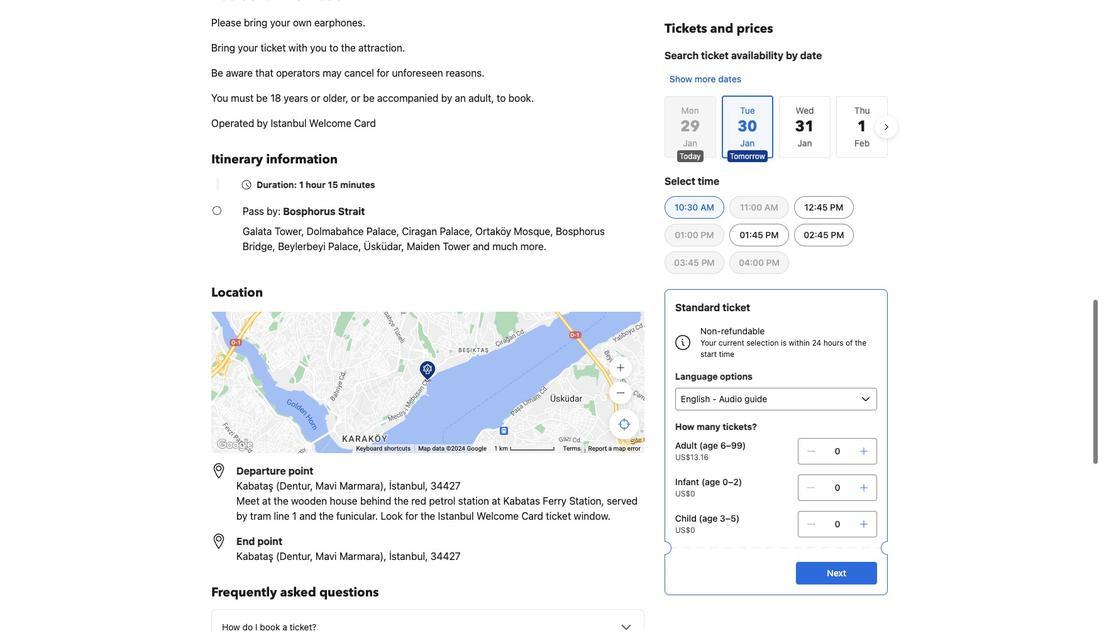 Task type: describe. For each thing, give the bounding box(es) containing it.
adult (age 6–99) us$13.16
[[675, 440, 746, 462]]

accompanied
[[377, 92, 438, 104]]

station
[[458, 495, 489, 507]]

aware
[[226, 67, 253, 79]]

wooden
[[291, 495, 327, 507]]

bring your ticket with you to the attraction.
[[211, 42, 405, 53]]

meet
[[236, 495, 260, 507]]

10:30 am
[[675, 202, 714, 213]]

dolmabahce
[[307, 226, 364, 237]]

may
[[323, 67, 342, 79]]

0 for 6–99)
[[835, 446, 840, 456]]

select
[[665, 175, 695, 187]]

0 vertical spatial for
[[377, 67, 389, 79]]

non-refundable your current selection is within 24 hours of the start time
[[700, 326, 866, 359]]

questions
[[319, 584, 379, 601]]

the down house
[[319, 511, 334, 522]]

tickets
[[665, 20, 707, 37]]

pm for 01:00 pm
[[701, 229, 714, 240]]

(dentur, for end
[[276, 551, 313, 562]]

your
[[700, 338, 716, 348]]

galata
[[243, 226, 272, 237]]

show more dates button
[[665, 68, 746, 91]]

km
[[499, 445, 508, 452]]

0 horizontal spatial bosphorus
[[283, 206, 336, 217]]

be
[[211, 67, 223, 79]]

pm for 02:45 pm
[[831, 229, 844, 240]]

12:45 pm
[[804, 202, 843, 213]]

by left an
[[441, 92, 452, 104]]

frequently
[[211, 584, 277, 601]]

years
[[284, 92, 308, 104]]

google image
[[214, 437, 256, 453]]

terms link
[[563, 445, 581, 452]]

within
[[789, 338, 810, 348]]

show
[[670, 74, 692, 84]]

ticket inside departure point kabataş (dentur, mavi marmara), i̇stanbul, 34427 meet at the wooden house behind the red petrol station at kabatas ferry station, served by tram line 1 and the funicular. look for the istanbul welcome card ticket window.
[[546, 511, 571, 522]]

cancel
[[344, 67, 374, 79]]

the left the red
[[394, 495, 409, 507]]

card inside departure point kabataş (dentur, mavi marmara), i̇stanbul, 34427 meet at the wooden house behind the red petrol station at kabatas ferry station, served by tram line 1 and the funicular. look for the istanbul welcome card ticket window.
[[521, 511, 543, 522]]

11:00
[[740, 202, 762, 213]]

ferry
[[543, 495, 567, 507]]

0–2)
[[722, 477, 742, 487]]

3–5)
[[720, 513, 739, 524]]

ticket up refundable
[[723, 302, 750, 313]]

house
[[330, 495, 358, 507]]

beylerbeyi
[[278, 241, 326, 252]]

how many tickets?
[[675, 421, 757, 432]]

kabatas
[[503, 495, 540, 507]]

2 or from the left
[[351, 92, 360, 104]]

feb
[[855, 138, 870, 148]]

start
[[700, 350, 717, 359]]

book.
[[508, 92, 534, 104]]

01:45
[[740, 229, 763, 240]]

thu
[[854, 105, 870, 116]]

marmara), for departure
[[339, 480, 386, 492]]

departure
[[236, 465, 286, 477]]

keyboard shortcuts
[[356, 445, 411, 452]]

15
[[328, 179, 338, 190]]

by:
[[267, 206, 281, 217]]

minutes
[[340, 179, 375, 190]]

dates
[[718, 74, 741, 84]]

end point kabataş (dentur, mavi marmara), i̇stanbul, 34427
[[236, 536, 461, 562]]

34427 for end point kabataş (dentur, mavi marmara), i̇stanbul, 34427
[[430, 551, 461, 562]]

1 vertical spatial your
[[238, 42, 258, 53]]

wed
[[796, 105, 814, 116]]

location
[[211, 284, 263, 301]]

0 for 0–2)
[[835, 482, 840, 493]]

hours
[[823, 338, 843, 348]]

34427 for departure point kabataş (dentur, mavi marmara), i̇stanbul, 34427 meet at the wooden house behind the red petrol station at kabatas ferry station, served by tram line 1 and the funicular. look for the istanbul welcome card ticket window.
[[430, 480, 461, 492]]

tower
[[443, 241, 470, 252]]

please
[[211, 17, 241, 28]]

jan for 29
[[683, 138, 697, 148]]

pm for 04:00 pm
[[766, 257, 780, 268]]

10:30
[[675, 202, 698, 213]]

window.
[[574, 511, 610, 522]]

1 vertical spatial to
[[497, 92, 506, 104]]

0 horizontal spatial palace,
[[328, 241, 361, 252]]

hour
[[306, 179, 326, 190]]

1 at from the left
[[262, 495, 271, 507]]

the down the red
[[421, 511, 435, 522]]

kabataş for departure
[[236, 480, 273, 492]]

select time
[[665, 175, 719, 187]]

much
[[492, 241, 518, 252]]

next
[[827, 568, 846, 578]]

today
[[680, 152, 701, 161]]

0 for 3–5)
[[835, 519, 840, 529]]

departure point kabataş (dentur, mavi marmara), i̇stanbul, 34427 meet at the wooden house behind the red petrol station at kabatas ferry station, served by tram line 1 and the funicular. look for the istanbul welcome card ticket window.
[[236, 465, 638, 522]]

map
[[418, 445, 431, 452]]

mosque,
[[514, 226, 553, 237]]

tram
[[250, 511, 271, 522]]

terms
[[563, 445, 581, 452]]

by left date
[[786, 50, 798, 61]]

12:45
[[804, 202, 828, 213]]

availability
[[731, 50, 783, 61]]

selection
[[746, 338, 779, 348]]

adult
[[675, 440, 697, 451]]

(dentur, for departure
[[276, 480, 313, 492]]

operated
[[211, 118, 254, 129]]

us$0 for child (age 3–5)
[[675, 526, 695, 535]]

mavi for end
[[315, 551, 337, 562]]

1 inside thu 1 feb
[[857, 116, 867, 137]]

language options
[[675, 371, 753, 382]]

data
[[432, 445, 445, 452]]

an
[[455, 92, 466, 104]]

(age for 0–2)
[[701, 477, 720, 487]]

marmara), for end
[[339, 551, 386, 562]]

keyboard
[[356, 445, 382, 452]]

welcome inside departure point kabataş (dentur, mavi marmara), i̇stanbul, 34427 meet at the wooden house behind the red petrol station at kabatas ferry station, served by tram line 1 and the funicular. look for the istanbul welcome card ticket window.
[[477, 511, 519, 522]]

istanbul inside departure point kabataş (dentur, mavi marmara), i̇stanbul, 34427 meet at the wooden house behind the red petrol station at kabatas ferry station, served by tram line 1 and the funicular. look for the istanbul welcome card ticket window.
[[438, 511, 474, 522]]

by inside departure point kabataş (dentur, mavi marmara), i̇stanbul, 34427 meet at the wooden house behind the red petrol station at kabatas ferry station, served by tram line 1 and the funicular. look for the istanbul welcome card ticket window.
[[236, 511, 247, 522]]

bring
[[211, 42, 235, 53]]

unforeseen
[[392, 67, 443, 79]]

a
[[608, 445, 612, 452]]

google
[[467, 445, 487, 452]]

itinerary information
[[211, 151, 338, 168]]

non-
[[700, 326, 721, 336]]

red
[[411, 495, 426, 507]]

01:00
[[675, 229, 698, 240]]

is
[[781, 338, 787, 348]]

and inside galata tower, dolmabahce palace, ciragan palace, ortaköy mosque, bosphorus bridge, beylerbeyi palace, üsküdar, maiden tower and much more.
[[473, 241, 490, 252]]



Task type: locate. For each thing, give the bounding box(es) containing it.
time right select
[[698, 175, 719, 187]]

1 horizontal spatial and
[[473, 241, 490, 252]]

0 horizontal spatial at
[[262, 495, 271, 507]]

2 vertical spatial (age
[[699, 513, 718, 524]]

kabataş down end on the left bottom of page
[[236, 551, 273, 562]]

frequently asked questions
[[211, 584, 379, 601]]

jan inside mon 29 jan today
[[683, 138, 697, 148]]

point inside departure point kabataş (dentur, mavi marmara), i̇stanbul, 34427 meet at the wooden house behind the red petrol station at kabatas ferry station, served by tram line 1 and the funicular. look for the istanbul welcome card ticket window.
[[288, 465, 313, 477]]

pm right 02:45
[[831, 229, 844, 240]]

am for time
[[700, 202, 714, 213]]

34427 inside end point kabataş (dentur, mavi marmara), i̇stanbul, 34427
[[430, 551, 461, 562]]

1 34427 from the top
[[430, 480, 461, 492]]

(age left 0–2)
[[701, 477, 720, 487]]

1 vertical spatial and
[[473, 241, 490, 252]]

1 vertical spatial for
[[405, 511, 418, 522]]

0 vertical spatial your
[[270, 17, 290, 28]]

34427 down petrol
[[430, 551, 461, 562]]

0 horizontal spatial jan
[[683, 138, 697, 148]]

your left own
[[270, 17, 290, 28]]

1 horizontal spatial jan
[[798, 138, 812, 148]]

jan inside wed 31 jan
[[798, 138, 812, 148]]

time
[[698, 175, 719, 187], [719, 350, 734, 359]]

behind
[[360, 495, 391, 507]]

your right bring in the left of the page
[[238, 42, 258, 53]]

point inside end point kabataş (dentur, mavi marmara), i̇stanbul, 34427
[[257, 536, 282, 547]]

mavi up questions
[[315, 551, 337, 562]]

0 horizontal spatial card
[[354, 118, 376, 129]]

2 mavi from the top
[[315, 551, 337, 562]]

at right station
[[492, 495, 501, 507]]

24
[[812, 338, 821, 348]]

pm
[[830, 202, 843, 213], [701, 229, 714, 240], [765, 229, 779, 240], [831, 229, 844, 240], [701, 257, 715, 268], [766, 257, 780, 268]]

(age inside infant (age 0–2) us$0
[[701, 477, 720, 487]]

0 vertical spatial and
[[710, 20, 733, 37]]

(dentur, inside end point kabataş (dentur, mavi marmara), i̇stanbul, 34427
[[276, 551, 313, 562]]

attraction.
[[358, 42, 405, 53]]

0 horizontal spatial am
[[700, 202, 714, 213]]

card down the you must be 18 years or older, or be accompanied by an adult, to book.
[[354, 118, 376, 129]]

jan up today
[[683, 138, 697, 148]]

look
[[381, 511, 403, 522]]

you
[[211, 92, 228, 104]]

1 horizontal spatial am
[[765, 202, 778, 213]]

1 vertical spatial 0
[[835, 482, 840, 493]]

kabataş down departure
[[236, 480, 273, 492]]

more.
[[520, 241, 546, 252]]

to right you
[[329, 42, 338, 53]]

1 horizontal spatial to
[[497, 92, 506, 104]]

or right "older,"
[[351, 92, 360, 104]]

2 am from the left
[[765, 202, 778, 213]]

to left book. at the left top of the page
[[497, 92, 506, 104]]

0 horizontal spatial istanbul
[[271, 118, 307, 129]]

and down wooden
[[299, 511, 316, 522]]

or right years
[[311, 92, 320, 104]]

1 vertical spatial (dentur,
[[276, 551, 313, 562]]

2 (dentur, from the top
[[276, 551, 313, 562]]

i̇stanbul, up the red
[[389, 480, 428, 492]]

i̇stanbul, for departure point kabataş (dentur, mavi marmara), i̇stanbul, 34427 meet at the wooden house behind the red petrol station at kabatas ferry station, served by tram line 1 and the funicular. look for the istanbul welcome card ticket window.
[[389, 480, 428, 492]]

mavi for departure
[[315, 480, 337, 492]]

point for departure
[[288, 465, 313, 477]]

refundable
[[721, 326, 765, 336]]

at up tram
[[262, 495, 271, 507]]

34427 inside departure point kabataş (dentur, mavi marmara), i̇stanbul, 34427 meet at the wooden house behind the red petrol station at kabatas ferry station, served by tram line 1 and the funicular. look for the istanbul welcome card ticket window.
[[430, 480, 461, 492]]

1 mavi from the top
[[315, 480, 337, 492]]

(age inside child (age 3–5) us$0
[[699, 513, 718, 524]]

0 vertical spatial us$0
[[675, 489, 695, 499]]

current
[[719, 338, 744, 348]]

ticket down the ferry
[[546, 511, 571, 522]]

1 jan from the left
[[683, 138, 697, 148]]

tickets and prices
[[665, 20, 773, 37]]

1 vertical spatial card
[[521, 511, 543, 522]]

your
[[270, 17, 290, 28], [238, 42, 258, 53]]

map region
[[211, 312, 644, 453]]

(age inside adult (age 6–99) us$13.16
[[699, 440, 718, 451]]

1 am from the left
[[700, 202, 714, 213]]

1 vertical spatial kabataş
[[236, 551, 273, 562]]

29
[[680, 116, 700, 137]]

0 horizontal spatial to
[[329, 42, 338, 53]]

2 i̇stanbul, from the top
[[389, 551, 428, 562]]

bosphorus right 'mosque,'
[[556, 226, 605, 237]]

©2024
[[446, 445, 465, 452]]

1 horizontal spatial bosphorus
[[556, 226, 605, 237]]

1 or from the left
[[311, 92, 320, 104]]

34427 up petrol
[[430, 480, 461, 492]]

ciragan
[[402, 226, 437, 237]]

child
[[675, 513, 697, 524]]

us$13.16
[[675, 453, 709, 462]]

1 right line
[[292, 511, 297, 522]]

pm right "01:45"
[[765, 229, 779, 240]]

language
[[675, 371, 718, 382]]

i̇stanbul, for end point kabataş (dentur, mavi marmara), i̇stanbul, 34427
[[389, 551, 428, 562]]

us$0 inside child (age 3–5) us$0
[[675, 526, 695, 535]]

marmara),
[[339, 480, 386, 492], [339, 551, 386, 562]]

0 vertical spatial card
[[354, 118, 376, 129]]

(age
[[699, 440, 718, 451], [701, 477, 720, 487], [699, 513, 718, 524]]

0 horizontal spatial and
[[299, 511, 316, 522]]

region
[[654, 91, 898, 163]]

the up line
[[274, 495, 288, 507]]

line
[[274, 511, 290, 522]]

1 horizontal spatial at
[[492, 495, 501, 507]]

petrol
[[429, 495, 456, 507]]

0 vertical spatial 0
[[835, 446, 840, 456]]

served
[[607, 495, 638, 507]]

0 vertical spatial i̇stanbul,
[[389, 480, 428, 492]]

1 up feb
[[857, 116, 867, 137]]

ticket
[[261, 42, 286, 53], [701, 50, 729, 61], [723, 302, 750, 313], [546, 511, 571, 522]]

the
[[341, 42, 356, 53], [855, 338, 866, 348], [274, 495, 288, 507], [394, 495, 409, 507], [319, 511, 334, 522], [421, 511, 435, 522]]

mavi inside departure point kabataş (dentur, mavi marmara), i̇stanbul, 34427 meet at the wooden house behind the red petrol station at kabatas ferry station, served by tram line 1 and the funicular. look for the istanbul welcome card ticket window.
[[315, 480, 337, 492]]

point right end on the left bottom of page
[[257, 536, 282, 547]]

(age for 6–99)
[[699, 440, 718, 451]]

2 be from the left
[[363, 92, 375, 104]]

the right of
[[855, 338, 866, 348]]

1 vertical spatial 34427
[[430, 551, 461, 562]]

us$0 inside infant (age 0–2) us$0
[[675, 489, 695, 499]]

for inside departure point kabataş (dentur, mavi marmara), i̇stanbul, 34427 meet at the wooden house behind the red petrol station at kabatas ferry station, served by tram line 1 and the funicular. look for the istanbul welcome card ticket window.
[[405, 511, 418, 522]]

map
[[613, 445, 626, 452]]

1 inside departure point kabataş (dentur, mavi marmara), i̇stanbul, 34427 meet at the wooden house behind the red petrol station at kabatas ferry station, served by tram line 1 and the funicular. look for the istanbul welcome card ticket window.
[[292, 511, 297, 522]]

mavi inside end point kabataş (dentur, mavi marmara), i̇stanbul, 34427
[[315, 551, 337, 562]]

istanbul
[[271, 118, 307, 129], [438, 511, 474, 522]]

18
[[270, 92, 281, 104]]

2 0 from the top
[[835, 482, 840, 493]]

0 horizontal spatial or
[[311, 92, 320, 104]]

by right operated
[[257, 118, 268, 129]]

us$0 down the "infant"
[[675, 489, 695, 499]]

01:00 pm
[[675, 229, 714, 240]]

6–99)
[[720, 440, 746, 451]]

(age left 3–5)
[[699, 513, 718, 524]]

0 vertical spatial (dentur,
[[276, 480, 313, 492]]

i̇stanbul, down look
[[389, 551, 428, 562]]

region containing 29
[[654, 91, 898, 163]]

options
[[720, 371, 753, 382]]

1 horizontal spatial istanbul
[[438, 511, 474, 522]]

bridge,
[[243, 241, 275, 252]]

1 vertical spatial welcome
[[477, 511, 519, 522]]

1 vertical spatial time
[[719, 350, 734, 359]]

search
[[665, 50, 699, 61]]

and down ortaköy
[[473, 241, 490, 252]]

1 us$0 from the top
[[675, 489, 695, 499]]

show more dates
[[670, 74, 741, 84]]

pm for 03:45 pm
[[701, 257, 715, 268]]

am right 11:00
[[765, 202, 778, 213]]

istanbul down years
[[271, 118, 307, 129]]

kabataş
[[236, 480, 273, 492], [236, 551, 273, 562]]

2 vertical spatial and
[[299, 511, 316, 522]]

1 horizontal spatial be
[[363, 92, 375, 104]]

prices
[[737, 20, 773, 37]]

0 vertical spatial bosphorus
[[283, 206, 336, 217]]

03:45
[[674, 257, 699, 268]]

0 vertical spatial marmara),
[[339, 480, 386, 492]]

0 vertical spatial istanbul
[[271, 118, 307, 129]]

palace, up tower
[[440, 226, 473, 237]]

and left prices
[[710, 20, 733, 37]]

1 horizontal spatial for
[[405, 511, 418, 522]]

1 marmara), from the top
[[339, 480, 386, 492]]

marmara), inside end point kabataş (dentur, mavi marmara), i̇stanbul, 34427
[[339, 551, 386, 562]]

1 horizontal spatial card
[[521, 511, 543, 522]]

2 vertical spatial 0
[[835, 519, 840, 529]]

pm for 01:45 pm
[[765, 229, 779, 240]]

own
[[293, 17, 312, 28]]

map data ©2024 google
[[418, 445, 487, 452]]

0 vertical spatial 34427
[[430, 480, 461, 492]]

pm right 04:00 at the top
[[766, 257, 780, 268]]

0 horizontal spatial for
[[377, 67, 389, 79]]

jan down 31
[[798, 138, 812, 148]]

point up wooden
[[288, 465, 313, 477]]

1 horizontal spatial your
[[270, 17, 290, 28]]

02:45
[[804, 229, 829, 240]]

us$0 down child
[[675, 526, 695, 535]]

us$0 for infant (age 0–2)
[[675, 489, 695, 499]]

i̇stanbul, inside end point kabataş (dentur, mavi marmara), i̇stanbul, 34427
[[389, 551, 428, 562]]

0 vertical spatial kabataş
[[236, 480, 273, 492]]

card down 'kabatas' on the left bottom
[[521, 511, 543, 522]]

ticket up the show more dates
[[701, 50, 729, 61]]

1 vertical spatial i̇stanbul,
[[389, 551, 428, 562]]

tickets?
[[723, 421, 757, 432]]

bring
[[244, 17, 267, 28]]

1 i̇stanbul, from the top
[[389, 480, 428, 492]]

pm right '01:00'
[[701, 229, 714, 240]]

3 0 from the top
[[835, 519, 840, 529]]

1 vertical spatial mavi
[[315, 551, 337, 562]]

ticket left with
[[261, 42, 286, 53]]

2 us$0 from the top
[[675, 526, 695, 535]]

us$0
[[675, 489, 695, 499], [675, 526, 695, 535]]

1 left km
[[494, 445, 498, 452]]

standard
[[675, 302, 720, 313]]

more
[[695, 74, 716, 84]]

2 jan from the left
[[798, 138, 812, 148]]

asked
[[280, 584, 316, 601]]

duration: 1 hour 15 minutes
[[257, 179, 375, 190]]

i̇stanbul,
[[389, 480, 428, 492], [389, 551, 428, 562]]

marmara), up behind
[[339, 480, 386, 492]]

pm for 12:45 pm
[[830, 202, 843, 213]]

2 34427 from the top
[[430, 551, 461, 562]]

(age down many
[[699, 440, 718, 451]]

i̇stanbul, inside departure point kabataş (dentur, mavi marmara), i̇stanbul, 34427 meet at the wooden house behind the red petrol station at kabatas ferry station, served by tram line 1 and the funicular. look for the istanbul welcome card ticket window.
[[389, 480, 428, 492]]

1 horizontal spatial welcome
[[477, 511, 519, 522]]

0 vertical spatial to
[[329, 42, 338, 53]]

0 vertical spatial point
[[288, 465, 313, 477]]

and inside departure point kabataş (dentur, mavi marmara), i̇stanbul, 34427 meet at the wooden house behind the red petrol station at kabatas ferry station, served by tram line 1 and the funicular. look for the istanbul welcome card ticket window.
[[299, 511, 316, 522]]

2 marmara), from the top
[[339, 551, 386, 562]]

for right 'cancel'
[[377, 67, 389, 79]]

mavi up wooden
[[315, 480, 337, 492]]

jan for 31
[[798, 138, 812, 148]]

0 horizontal spatial be
[[256, 92, 268, 104]]

pass
[[243, 206, 264, 217]]

0 vertical spatial time
[[698, 175, 719, 187]]

marmara), inside departure point kabataş (dentur, mavi marmara), i̇stanbul, 34427 meet at the wooden house behind the red petrol station at kabatas ferry station, served by tram line 1 and the funicular. look for the istanbul welcome card ticket window.
[[339, 480, 386, 492]]

1 0 from the top
[[835, 446, 840, 456]]

kabataş inside end point kabataş (dentur, mavi marmara), i̇stanbul, 34427
[[236, 551, 273, 562]]

by down meet
[[236, 511, 247, 522]]

1 vertical spatial istanbul
[[438, 511, 474, 522]]

0 horizontal spatial your
[[238, 42, 258, 53]]

03:45 pm
[[674, 257, 715, 268]]

mon 29 jan today
[[680, 105, 701, 161]]

next button
[[796, 562, 877, 585]]

end
[[236, 536, 255, 547]]

am right 10:30
[[700, 202, 714, 213]]

bosphorus down hour
[[283, 206, 336, 217]]

1 be from the left
[[256, 92, 268, 104]]

for down the red
[[405, 511, 418, 522]]

be down 'cancel'
[[363, 92, 375, 104]]

bosphorus inside galata tower, dolmabahce palace, ciragan palace, ortaköy mosque, bosphorus bridge, beylerbeyi palace, üsküdar, maiden tower and much more.
[[556, 226, 605, 237]]

2 horizontal spatial and
[[710, 20, 733, 37]]

(age for 3–5)
[[699, 513, 718, 524]]

1 horizontal spatial or
[[351, 92, 360, 104]]

report
[[588, 445, 607, 452]]

marmara), up questions
[[339, 551, 386, 562]]

1 vertical spatial (age
[[701, 477, 720, 487]]

of
[[846, 338, 853, 348]]

palace, down dolmabahce
[[328, 241, 361, 252]]

adult,
[[468, 92, 494, 104]]

1 vertical spatial marmara),
[[339, 551, 386, 562]]

palace, up üsküdar,
[[366, 226, 399, 237]]

2 at from the left
[[492, 495, 501, 507]]

1 (dentur, from the top
[[276, 480, 313, 492]]

welcome down "older,"
[[309, 118, 351, 129]]

istanbul down petrol
[[438, 511, 474, 522]]

1 vertical spatial us$0
[[675, 526, 695, 535]]

1 vertical spatial point
[[257, 536, 282, 547]]

1 left hour
[[299, 179, 304, 190]]

reasons.
[[446, 67, 485, 79]]

and
[[710, 20, 733, 37], [473, 241, 490, 252], [299, 511, 316, 522]]

welcome down station
[[477, 511, 519, 522]]

1
[[857, 116, 867, 137], [299, 179, 304, 190], [494, 445, 498, 452], [292, 511, 297, 522]]

be aware that operators may cancel for unforeseen reasons.
[[211, 67, 485, 79]]

0 vertical spatial mavi
[[315, 480, 337, 492]]

0 horizontal spatial point
[[257, 536, 282, 547]]

1 kabataş from the top
[[236, 480, 273, 492]]

1 horizontal spatial palace,
[[366, 226, 399, 237]]

pm right 03:45
[[701, 257, 715, 268]]

1 vertical spatial bosphorus
[[556, 226, 605, 237]]

kabataş inside departure point kabataş (dentur, mavi marmara), i̇stanbul, 34427 meet at the wooden house behind the red petrol station at kabatas ferry station, served by tram line 1 and the funicular. look for the istanbul welcome card ticket window.
[[236, 480, 273, 492]]

ortaköy
[[475, 226, 511, 237]]

point for end
[[257, 536, 282, 547]]

2 horizontal spatial palace,
[[440, 226, 473, 237]]

1 horizontal spatial point
[[288, 465, 313, 477]]

0 vertical spatial welcome
[[309, 118, 351, 129]]

report a map error
[[588, 445, 641, 452]]

the inside non-refundable your current selection is within 24 hours of the start time
[[855, 338, 866, 348]]

am for am
[[765, 202, 778, 213]]

1 inside 1 km button
[[494, 445, 498, 452]]

older,
[[323, 92, 348, 104]]

be left 18
[[256, 92, 268, 104]]

pm right 12:45 at top right
[[830, 202, 843, 213]]

2 kabataş from the top
[[236, 551, 273, 562]]

report a map error link
[[588, 445, 641, 452]]

0
[[835, 446, 840, 456], [835, 482, 840, 493], [835, 519, 840, 529]]

kabataş for end
[[236, 551, 273, 562]]

(dentur, inside departure point kabataş (dentur, mavi marmara), i̇stanbul, 34427 meet at the wooden house behind the red petrol station at kabatas ferry station, served by tram line 1 and the funicular. look for the istanbul welcome card ticket window.
[[276, 480, 313, 492]]

time inside non-refundable your current selection is within 24 hours of the start time
[[719, 350, 734, 359]]

funicular.
[[336, 511, 378, 522]]

time down current
[[719, 350, 734, 359]]

0 vertical spatial (age
[[699, 440, 718, 451]]

that
[[255, 67, 273, 79]]

(dentur, up wooden
[[276, 480, 313, 492]]

strait
[[338, 206, 365, 217]]

keyboard shortcuts button
[[356, 445, 411, 453]]

(dentur, up frequently asked questions
[[276, 551, 313, 562]]

0 horizontal spatial welcome
[[309, 118, 351, 129]]

01:45 pm
[[740, 229, 779, 240]]

the up be aware that operators may cancel for unforeseen reasons.
[[341, 42, 356, 53]]

jan
[[683, 138, 697, 148], [798, 138, 812, 148]]



Task type: vqa. For each thing, say whether or not it's contained in the screenshot.
'unavailable'
no



